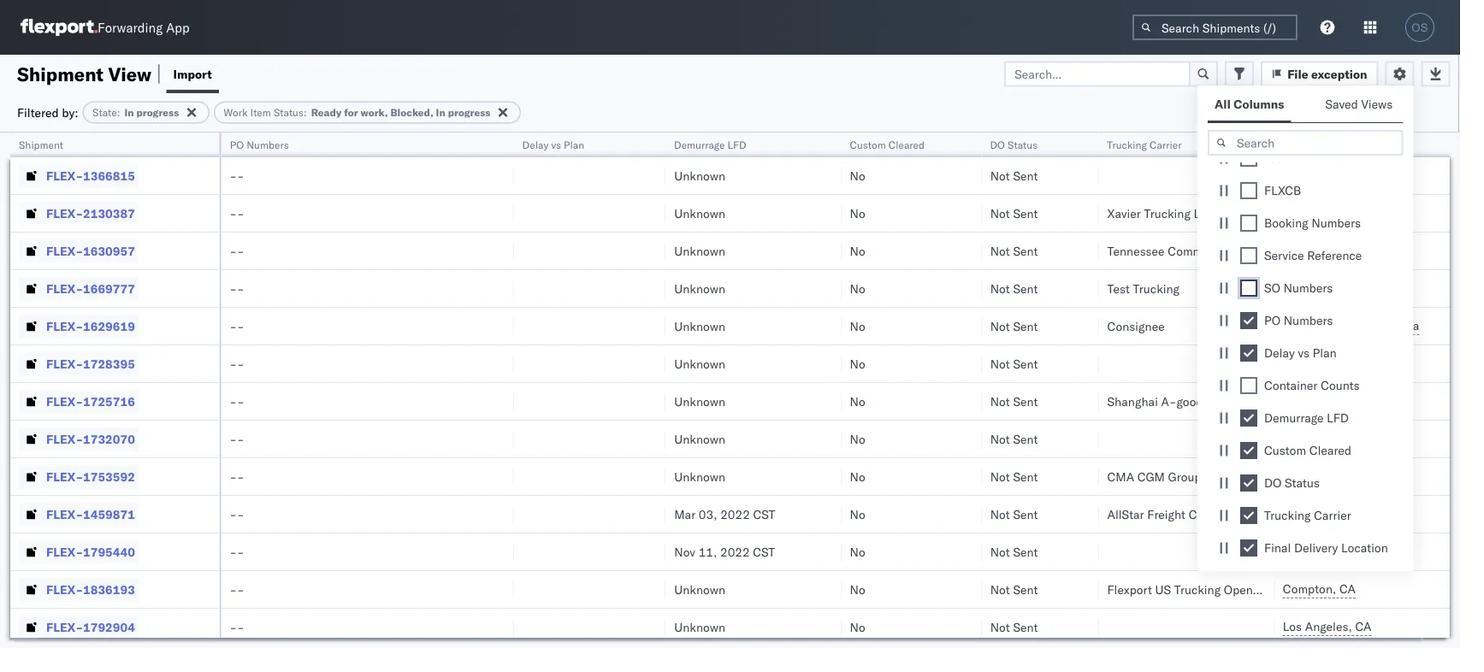 Task type: describe. For each thing, give the bounding box(es) containing it.
not sent for flex-1836193
[[991, 582, 1038, 597]]

no for flex-2130387
[[850, 206, 866, 221]]

sent for flex-1725716
[[1014, 394, 1038, 409]]

saved
[[1326, 97, 1359, 112]]

not sent for flex-1753592
[[991, 469, 1038, 484]]

no for flex-1459871
[[850, 507, 866, 522]]

franklin park, il
[[1283, 544, 1393, 559]]

views
[[1362, 97, 1393, 112]]

11,
[[699, 545, 717, 560]]

import
[[173, 66, 212, 81]]

flex-1836193
[[46, 582, 135, 597]]

edison, for flex-1732070
[[1283, 431, 1324, 446]]

ny, new york
[[1283, 394, 1357, 409]]

vs inside button
[[551, 138, 561, 151]]

sent for flex-1629619
[[1014, 319, 1038, 334]]

container
[[1265, 378, 1318, 393]]

new for flex-1725716
[[1306, 394, 1330, 409]]

flex-1728395
[[46, 356, 135, 371]]

cst for mar 03, 2022 cst
[[753, 507, 776, 522]]

1 vertical spatial plan
[[1313, 346, 1337, 361]]

test trucking
[[1108, 281, 1180, 296]]

filtered by:
[[17, 105, 78, 120]]

plan inside button
[[564, 138, 584, 151]]

state : in progress
[[93, 106, 179, 119]]

not for flex-1732070
[[991, 432, 1010, 447]]

1 vertical spatial po numbers
[[1265, 313, 1334, 328]]

unknown for 1753592
[[674, 469, 726, 484]]

columns
[[1234, 97, 1285, 112]]

demurrage lfd button
[[666, 134, 824, 151]]

1795440
[[83, 545, 135, 560]]

consignee
[[1108, 319, 1165, 334]]

flex-1630957 button
[[19, 239, 138, 263]]

allstar freight company
[[1108, 507, 1240, 522]]

1 vertical spatial custom
[[1265, 443, 1307, 458]]

service reference
[[1265, 248, 1363, 263]]

commercial
[[1168, 243, 1233, 258]]

-- for flex-1732070
[[230, 432, 244, 447]]

0 horizontal spatial custom cleared
[[850, 138, 925, 151]]

sent for flex-2130387
[[1014, 206, 1038, 221]]

03,
[[699, 507, 718, 522]]

flex- for 1725716
[[46, 394, 83, 409]]

not for flex-1836193
[[991, 582, 1010, 597]]

not sent for flex-1366815
[[991, 168, 1038, 183]]

-- for flex-1669777
[[230, 281, 244, 296]]

not for flex-1725716
[[991, 394, 1010, 409]]

all columns
[[1215, 97, 1285, 112]]

not for flex-1728395
[[991, 356, 1010, 371]]

1 vertical spatial freight
[[1148, 507, 1186, 522]]

file exception
[[1288, 66, 1368, 81]]

no for flex-1732070
[[850, 432, 866, 447]]

container counts
[[1265, 378, 1360, 393]]

delay vs plan inside button
[[522, 138, 584, 151]]

flex-1732070 button
[[19, 427, 138, 451]]

2130387
[[83, 206, 135, 221]]

0 horizontal spatial trucking carrier
[[1108, 138, 1182, 151]]

flex- for 1836193
[[46, 582, 83, 597]]

0 vertical spatial ca
[[1340, 582, 1356, 597]]

sent for flex-1732070
[[1014, 432, 1038, 447]]

no for flex-1630957
[[850, 243, 866, 258]]

xavier trucking llc (test)
[[1108, 206, 1254, 221]]

flex-1792904 button
[[19, 616, 138, 640]]

flex- for 1795440
[[46, 545, 83, 560]]

6 resize handle column header from the left
[[1079, 133, 1099, 649]]

flex- for 1753592
[[46, 469, 83, 484]]

edison, new jersey for flex-1728395
[[1283, 356, 1388, 371]]

new for flex-1728395
[[1327, 356, 1351, 371]]

1 vertical spatial do status
[[1265, 476, 1320, 491]]

no for flex-1725716
[[850, 394, 866, 409]]

delay inside button
[[522, 138, 549, 151]]

1 vertical spatial delivery
[[1295, 541, 1339, 556]]

1 progress from the left
[[136, 106, 179, 119]]

la, california for test trucking
[[1283, 281, 1358, 296]]

not for flex-1630957
[[991, 243, 1010, 258]]

flexport us trucking open carrier
[[1108, 582, 1294, 597]]

-- for flex-1795440
[[230, 545, 244, 560]]

jersey for flex-1732070
[[1354, 431, 1388, 446]]

group,
[[1169, 469, 1206, 484]]

final delivery location button
[[1275, 134, 1433, 151]]

0 horizontal spatial status
[[274, 106, 304, 119]]

2022 for 03,
[[721, 507, 750, 522]]

not for flex-1366815
[[991, 168, 1010, 183]]

flex-1459871
[[46, 507, 135, 522]]

keynes,
[[1321, 243, 1364, 258]]

unknown for 1725716
[[674, 394, 726, 409]]

flex- for 1728395
[[46, 356, 83, 371]]

unknown for 1630957
[[674, 243, 726, 258]]

uk
[[1367, 243, 1384, 258]]

flex-1366815 button
[[19, 164, 138, 188]]

flex- for 1459871
[[46, 507, 83, 522]]

4 resize handle column header from the left
[[821, 133, 842, 649]]

1 vertical spatial ca
[[1356, 620, 1372, 635]]

unknown for 1728395
[[674, 356, 726, 371]]

unknown for 1732070
[[674, 432, 726, 447]]

1459871
[[83, 507, 135, 522]]

lfd inside button
[[728, 138, 747, 151]]

saved views button
[[1319, 89, 1404, 122]]

new for flex-1732070
[[1327, 431, 1351, 446]]

item
[[250, 106, 271, 119]]

demurrage lfd inside button
[[674, 138, 747, 151]]

flex- for 1792904
[[46, 620, 83, 635]]

california for cma cgm group, allstar freight company
[[1305, 469, 1358, 484]]

booking
[[1265, 216, 1309, 231]]

flex-2130387
[[46, 206, 135, 221]]

california for test trucking
[[1305, 281, 1358, 296]]

0 vertical spatial freight
[[1249, 469, 1287, 484]]

compton, ca
[[1283, 582, 1356, 597]]

booking numbers
[[1265, 216, 1361, 231]]

2 horizontal spatial carrier
[[1314, 508, 1352, 523]]

milton
[[1283, 243, 1318, 258]]

final inside button
[[1283, 138, 1306, 151]]

no for flex-1753592
[[850, 469, 866, 484]]

5 resize handle column header from the left
[[962, 133, 982, 649]]

park,
[[1345, 544, 1380, 559]]

sent for flex-1836193
[[1014, 582, 1038, 597]]

exception
[[1312, 66, 1368, 81]]

1 horizontal spatial status
[[1008, 138, 1038, 151]]

compton,
[[1283, 582, 1337, 597]]

not for flex-1459871
[[991, 507, 1010, 522]]

cma cgm group, allstar freight company
[[1108, 469, 1341, 484]]

not for flex-1795440
[[991, 545, 1010, 560]]

not sent for flex-1795440
[[991, 545, 1038, 560]]

Search text field
[[1208, 130, 1404, 156]]

ny,
[[1283, 394, 1303, 409]]

no for flex-1669777
[[850, 281, 866, 296]]

los angeles, ca
[[1283, 620, 1372, 635]]

so numbers
[[1265, 281, 1333, 296]]

no for flex-1366815
[[850, 168, 866, 183]]

not sent for flex-1725716
[[991, 394, 1038, 409]]

numbers up the milton keynes, uk
[[1312, 216, 1361, 231]]

trucking right us
[[1175, 582, 1221, 597]]

la, california for cma cgm group, allstar freight company
[[1283, 469, 1358, 484]]

-- for flex-1459871
[[230, 507, 244, 522]]

forwarding
[[98, 19, 163, 36]]

not for flex-1629619
[[991, 319, 1010, 334]]

sc
[[1357, 507, 1373, 522]]

1732070
[[83, 432, 135, 447]]

flex- for 1629619
[[46, 319, 83, 334]]

delay vs plan button
[[514, 134, 649, 151]]

2 in from the left
[[436, 106, 446, 119]]

0 horizontal spatial carrier
[[1150, 138, 1182, 151]]

delivery inside the final delivery location button
[[1309, 138, 1347, 151]]

1669777
[[83, 281, 135, 296]]

1 vertical spatial demurrage lfd
[[1265, 411, 1349, 426]]

cma
[[1108, 469, 1135, 484]]

sent for flex-1366815
[[1014, 168, 1038, 183]]

unknown for 1792904
[[674, 620, 726, 635]]

(tcw)
[[1300, 243, 1340, 258]]

by:
[[62, 105, 78, 120]]

test
[[1108, 281, 1130, 296]]

blocked,
[[391, 106, 434, 119]]

shipment view
[[17, 62, 151, 86]]

no for flex-1629619
[[850, 319, 866, 334]]

open
[[1224, 582, 1253, 597]]

2022 for 11,
[[720, 545, 750, 560]]

0 horizontal spatial po
[[230, 138, 244, 151]]

0 horizontal spatial po numbers
[[230, 138, 289, 151]]

angeles,
[[1306, 620, 1353, 635]]

location inside the final delivery location button
[[1349, 138, 1390, 151]]

not sent for flex-2130387
[[991, 206, 1038, 221]]

flxcb
[[1265, 183, 1302, 198]]

flexport. image
[[21, 19, 98, 36]]

2 vertical spatial carrier
[[1257, 582, 1294, 597]]

1 vertical spatial location
[[1342, 541, 1389, 556]]

1 vertical spatial cleared
[[1310, 443, 1352, 458]]

nov
[[674, 545, 696, 560]]

sent for flex-1669777
[[1014, 281, 1038, 296]]

1 vertical spatial trucking carrier
[[1265, 508, 1352, 523]]

numbers down service reference
[[1284, 281, 1333, 296]]

los
[[1283, 620, 1303, 635]]

cgm
[[1138, 469, 1165, 484]]

1 horizontal spatial custom cleared
[[1265, 443, 1352, 458]]

Search... text field
[[1005, 61, 1191, 87]]

0 vertical spatial allstar
[[1209, 469, 1246, 484]]

team
[[1265, 151, 1294, 166]]

flex-1795440 button
[[19, 540, 138, 564]]

shipment button
[[10, 134, 202, 151]]

-- for flex-1836193
[[230, 582, 244, 597]]

work item status : ready for work, blocked, in progress
[[224, 106, 491, 119]]

sent for flex-1792904
[[1014, 620, 1038, 635]]



Task type: locate. For each thing, give the bounding box(es) containing it.
1 horizontal spatial allstar
[[1209, 469, 1246, 484]]

flex- for 1669777
[[46, 281, 83, 296]]

-- for flex-1792904
[[230, 620, 244, 635]]

0 horizontal spatial progress
[[136, 106, 179, 119]]

1 vertical spatial po
[[1265, 313, 1281, 328]]

2 not sent from the top
[[991, 206, 1038, 221]]

forwarding app
[[98, 19, 190, 36]]

1 -- from the top
[[230, 168, 244, 183]]

us
[[1156, 582, 1172, 597]]

1792904
[[83, 620, 135, 635]]

cst down mar 03, 2022 cst
[[753, 545, 775, 560]]

numbers down item
[[246, 138, 289, 151]]

progress down view
[[136, 106, 179, 119]]

california down reference on the right of the page
[[1305, 281, 1358, 296]]

1 horizontal spatial freight
[[1249, 469, 1287, 484]]

not sent for flex-1669777
[[991, 281, 1038, 296]]

0 horizontal spatial do status
[[991, 138, 1038, 151]]

la, california down service reference
[[1283, 281, 1358, 296]]

sent for flex-1753592
[[1014, 469, 1038, 484]]

allstar down cma
[[1108, 507, 1145, 522]]

in right 'state'
[[124, 106, 134, 119]]

shipment for shipment view
[[17, 62, 104, 86]]

sent for flex-1630957
[[1014, 243, 1038, 258]]

1 horizontal spatial demurrage lfd
[[1265, 411, 1349, 426]]

unknown for 1669777
[[674, 281, 726, 296]]

shipment for shipment
[[19, 138, 63, 151]]

2 vertical spatial california
[[1305, 469, 1358, 484]]

7 not sent from the top
[[991, 394, 1038, 409]]

1 horizontal spatial demurrage
[[1265, 411, 1324, 426]]

3 not from the top
[[991, 243, 1010, 258]]

3 flex- from the top
[[46, 243, 83, 258]]

1 horizontal spatial delay
[[1265, 346, 1295, 361]]

10 no from the top
[[850, 507, 866, 522]]

-- for flex-1753592
[[230, 469, 244, 484]]

new up counts
[[1327, 356, 1351, 371]]

4 not sent from the top
[[991, 281, 1038, 296]]

trucking
[[1108, 138, 1148, 151], [1144, 206, 1191, 221], [1133, 281, 1180, 296], [1265, 508, 1311, 523], [1175, 582, 1221, 597]]

0 vertical spatial 2022
[[721, 507, 750, 522]]

7 flex- from the top
[[46, 394, 83, 409]]

1 horizontal spatial carrier
[[1257, 582, 1294, 597]]

flex-1732070
[[46, 432, 135, 447]]

0 vertical spatial edison, new jersey
[[1283, 356, 1388, 371]]

4 flex- from the top
[[46, 281, 83, 296]]

9 sent from the top
[[1014, 469, 1038, 484]]

7 no from the top
[[850, 394, 866, 409]]

1 horizontal spatial vs
[[1299, 346, 1310, 361]]

forwarding app link
[[21, 19, 190, 36]]

0 horizontal spatial delay vs plan
[[522, 138, 584, 151]]

0 vertical spatial demurrage lfd
[[674, 138, 747, 151]]

location down saved views button
[[1349, 138, 1390, 151]]

not for flex-1669777
[[991, 281, 1010, 296]]

new
[[1327, 356, 1351, 371], [1306, 394, 1330, 409], [1327, 431, 1351, 446]]

8 sent from the top
[[1014, 432, 1038, 447]]

edison, new jersey down york
[[1283, 431, 1388, 446]]

francisco,
[[1307, 318, 1364, 333]]

flex-1836193 button
[[19, 578, 138, 602]]

4 unknown from the top
[[674, 281, 726, 296]]

numbers down so numbers
[[1284, 313, 1334, 328]]

1 horizontal spatial lfd
[[1327, 411, 1349, 426]]

resize handle column header
[[199, 133, 219, 649], [493, 133, 514, 649], [645, 133, 666, 649], [821, 133, 842, 649], [962, 133, 982, 649], [1079, 133, 1099, 649], [1254, 133, 1275, 649], [1430, 133, 1450, 649]]

0 horizontal spatial :
[[117, 106, 120, 119]]

4 not from the top
[[991, 281, 1010, 296]]

new down york
[[1327, 431, 1351, 446]]

11 not sent from the top
[[991, 545, 1038, 560]]

unknown for 1366815
[[674, 168, 726, 183]]

2 edison, new jersey from the top
[[1283, 431, 1388, 446]]

in right the blocked,
[[436, 106, 446, 119]]

cst up 'nov 11, 2022 cst'
[[753, 507, 776, 522]]

flex-1795440
[[46, 545, 135, 560]]

po numbers down so numbers
[[1265, 313, 1334, 328]]

2 vertical spatial new
[[1327, 431, 1351, 446]]

status
[[274, 106, 304, 119], [1008, 138, 1038, 151], [1285, 476, 1320, 491]]

ready
[[311, 106, 342, 119]]

not sent for flex-1459871
[[991, 507, 1038, 522]]

0 horizontal spatial cleared
[[889, 138, 925, 151]]

flex-2130387 button
[[19, 202, 138, 225]]

4 no from the top
[[850, 281, 866, 296]]

0 vertical spatial vs
[[551, 138, 561, 151]]

2 : from the left
[[304, 106, 307, 119]]

9 unknown from the top
[[674, 469, 726, 484]]

9 -- from the top
[[230, 469, 244, 484]]

delivery down "saved"
[[1309, 138, 1347, 151]]

sent for flex-1459871
[[1014, 507, 1038, 522]]

-- for flex-1629619
[[230, 319, 244, 334]]

os button
[[1401, 8, 1440, 47]]

5 flex- from the top
[[46, 319, 83, 334]]

3 resize handle column header from the left
[[645, 133, 666, 649]]

ca right the angeles,
[[1356, 620, 1372, 635]]

sent
[[1014, 168, 1038, 183], [1014, 206, 1038, 221], [1014, 243, 1038, 258], [1014, 281, 1038, 296], [1014, 319, 1038, 334], [1014, 356, 1038, 371], [1014, 394, 1038, 409], [1014, 432, 1038, 447], [1014, 469, 1038, 484], [1014, 507, 1038, 522], [1014, 545, 1038, 560], [1014, 582, 1038, 597], [1014, 620, 1038, 635]]

1 la, from the top
[[1283, 281, 1302, 296]]

0 vertical spatial custom cleared
[[850, 138, 925, 151]]

tennessee
[[1108, 243, 1165, 258]]

no for flex-1792904
[[850, 620, 866, 635]]

2 no from the top
[[850, 206, 866, 221]]

delivery
[[1309, 138, 1347, 151], [1295, 541, 1339, 556]]

flex-1629619 button
[[19, 314, 138, 338]]

edison, up container counts at the bottom
[[1283, 356, 1324, 371]]

1 vertical spatial jersey
[[1354, 431, 1388, 446]]

no for flex-1795440
[[850, 545, 866, 560]]

0 horizontal spatial company
[[1189, 507, 1240, 522]]

not for flex-1792904
[[991, 620, 1010, 635]]

trucking up xavier
[[1108, 138, 1148, 151]]

do status
[[991, 138, 1038, 151], [1265, 476, 1320, 491]]

edison, for flex-1728395
[[1283, 356, 1324, 371]]

2022 right 11,
[[720, 545, 750, 560]]

1 vertical spatial vs
[[1299, 346, 1310, 361]]

company up spartanburg, at the right of the page
[[1290, 469, 1341, 484]]

flex- down the flex-2130387 button
[[46, 243, 83, 258]]

0 vertical spatial lfd
[[728, 138, 747, 151]]

xavier
[[1108, 206, 1141, 221]]

sent for flex-1728395
[[1014, 356, 1038, 371]]

flex-1725716
[[46, 394, 135, 409]]

0 horizontal spatial in
[[124, 106, 134, 119]]

1 vertical spatial do
[[1265, 476, 1282, 491]]

flex-1459871 button
[[19, 503, 138, 527]]

1 edison, from the top
[[1283, 356, 1324, 371]]

plan
[[564, 138, 584, 151], [1313, 346, 1337, 361]]

1 horizontal spatial custom
[[1265, 443, 1307, 458]]

11 flex- from the top
[[46, 545, 83, 560]]

0 vertical spatial la, california
[[1283, 281, 1358, 296]]

1 resize handle column header from the left
[[199, 133, 219, 649]]

not for flex-2130387
[[991, 206, 1010, 221]]

unknown for 1629619
[[674, 319, 726, 334]]

8 no from the top
[[850, 432, 866, 447]]

lfd
[[728, 138, 747, 151], [1327, 411, 1349, 426]]

3 unknown from the top
[[674, 243, 726, 258]]

flex- down the flex-1629619 button
[[46, 356, 83, 371]]

9 not sent from the top
[[991, 469, 1038, 484]]

9 not from the top
[[991, 469, 1010, 484]]

flex- inside button
[[46, 620, 83, 635]]

0 vertical spatial delivery
[[1309, 138, 1347, 151]]

2 vertical spatial status
[[1285, 476, 1320, 491]]

0 vertical spatial trucking carrier
[[1108, 138, 1182, 151]]

1 horizontal spatial po numbers
[[1265, 313, 1334, 328]]

1 vertical spatial delay
[[1265, 346, 1295, 361]]

warehouse
[[1236, 243, 1297, 258]]

jersey up counts
[[1354, 356, 1388, 371]]

-- for flex-1728395
[[230, 356, 244, 371]]

1 : from the left
[[117, 106, 120, 119]]

0 vertical spatial plan
[[564, 138, 584, 151]]

la, california up spartanburg, at the right of the page
[[1283, 469, 1358, 484]]

so
[[1265, 281, 1281, 296]]

jersey down york
[[1354, 431, 1388, 446]]

final up flxcb
[[1283, 138, 1306, 151]]

0 horizontal spatial delay
[[522, 138, 549, 151]]

0 vertical spatial cleared
[[889, 138, 925, 151]]

san
[[1283, 318, 1304, 333]]

california up spartanburg, sc
[[1305, 469, 1358, 484]]

cst
[[753, 507, 776, 522], [753, 545, 775, 560]]

cst for nov 11, 2022 cst
[[753, 545, 775, 560]]

11 not from the top
[[991, 545, 1010, 560]]

company
[[1290, 469, 1341, 484], [1189, 507, 1240, 522]]

progress right the blocked,
[[448, 106, 491, 119]]

carrier right open on the right of page
[[1257, 582, 1294, 597]]

0 horizontal spatial allstar
[[1108, 507, 1145, 522]]

final up compton,
[[1265, 541, 1292, 556]]

in
[[124, 106, 134, 119], [436, 106, 446, 119]]

1 vertical spatial final
[[1265, 541, 1292, 556]]

6 flex- from the top
[[46, 356, 83, 371]]

1 horizontal spatial trucking carrier
[[1265, 508, 1352, 523]]

1 vertical spatial la,
[[1283, 469, 1302, 484]]

file exception button
[[1261, 61, 1379, 87], [1261, 61, 1379, 87]]

os
[[1412, 21, 1429, 34]]

po numbers down item
[[230, 138, 289, 151]]

1 vertical spatial demurrage
[[1265, 411, 1324, 426]]

0 vertical spatial edison,
[[1283, 356, 1324, 371]]

None checkbox
[[1241, 215, 1258, 232], [1241, 280, 1258, 297], [1241, 442, 1258, 460], [1241, 215, 1258, 232], [1241, 280, 1258, 297], [1241, 442, 1258, 460]]

1 vertical spatial company
[[1189, 507, 1240, 522]]

1 horizontal spatial company
[[1290, 469, 1341, 484]]

filtered
[[17, 105, 59, 120]]

1366815
[[83, 168, 135, 183]]

allstar right group,
[[1209, 469, 1246, 484]]

reference
[[1308, 248, 1363, 263]]

2 horizontal spatial status
[[1285, 476, 1320, 491]]

flex-1753592 button
[[19, 465, 138, 489]]

1 vertical spatial status
[[1008, 138, 1038, 151]]

5 not from the top
[[991, 319, 1010, 334]]

not sent for flex-1629619
[[991, 319, 1038, 334]]

work
[[224, 106, 248, 119]]

not
[[991, 168, 1010, 183], [991, 206, 1010, 221], [991, 243, 1010, 258], [991, 281, 1010, 296], [991, 319, 1010, 334], [991, 356, 1010, 371], [991, 394, 1010, 409], [991, 432, 1010, 447], [991, 469, 1010, 484], [991, 507, 1010, 522], [991, 545, 1010, 560], [991, 582, 1010, 597], [991, 620, 1010, 635]]

1 vertical spatial final delivery location
[[1265, 541, 1389, 556]]

edison, new jersey up counts
[[1283, 356, 1388, 371]]

0 vertical spatial new
[[1327, 356, 1351, 371]]

7 sent from the top
[[1014, 394, 1038, 409]]

10 -- from the top
[[230, 507, 244, 522]]

0 vertical spatial status
[[274, 106, 304, 119]]

1 vertical spatial california
[[1367, 318, 1420, 333]]

demurrage inside button
[[674, 138, 725, 151]]

jersey
[[1354, 356, 1388, 371], [1354, 431, 1388, 446]]

2 progress from the left
[[448, 106, 491, 119]]

flex-1725716 button
[[19, 390, 138, 414]]

3 -- from the top
[[230, 243, 244, 258]]

8 not sent from the top
[[991, 432, 1038, 447]]

2 not from the top
[[991, 206, 1010, 221]]

13 not from the top
[[991, 620, 1010, 635]]

13 flex- from the top
[[46, 620, 83, 635]]

2 unknown from the top
[[674, 206, 726, 221]]

12 not sent from the top
[[991, 582, 1038, 597]]

None checkbox
[[1241, 150, 1258, 167], [1241, 182, 1258, 199], [1241, 247, 1258, 264], [1241, 312, 1258, 329], [1241, 345, 1258, 362], [1241, 377, 1258, 394], [1241, 410, 1258, 427], [1241, 475, 1258, 492], [1241, 507, 1258, 525], [1241, 540, 1258, 557], [1241, 150, 1258, 167], [1241, 182, 1258, 199], [1241, 247, 1258, 264], [1241, 312, 1258, 329], [1241, 345, 1258, 362], [1241, 377, 1258, 394], [1241, 410, 1258, 427], [1241, 475, 1258, 492], [1241, 507, 1258, 525], [1241, 540, 1258, 557]]

2 la, california from the top
[[1283, 469, 1358, 484]]

freight up spartanburg, at the right of the page
[[1249, 469, 1287, 484]]

10 sent from the top
[[1014, 507, 1038, 522]]

1753592
[[83, 469, 135, 484]]

1629619
[[83, 319, 135, 334]]

1 horizontal spatial plan
[[1313, 346, 1337, 361]]

shipment inside button
[[19, 138, 63, 151]]

8 -- from the top
[[230, 432, 244, 447]]

jersey for flex-1728395
[[1354, 356, 1388, 371]]

0 vertical spatial jersey
[[1354, 356, 1388, 371]]

13 -- from the top
[[230, 620, 244, 635]]

5 unknown from the top
[[674, 319, 726, 334]]

flex- down flex-1630957 button
[[46, 281, 83, 296]]

1 vertical spatial carrier
[[1314, 508, 1352, 523]]

2 sent from the top
[[1014, 206, 1038, 221]]

view
[[108, 62, 151, 86]]

1728395
[[83, 356, 135, 371]]

no for flex-1836193
[[850, 582, 866, 597]]

flex- down the flex-1459871 button
[[46, 545, 83, 560]]

0 vertical spatial demurrage
[[674, 138, 725, 151]]

12 -- from the top
[[230, 582, 244, 597]]

carrier up xavier trucking llc (test)
[[1150, 138, 1182, 151]]

0 vertical spatial california
[[1305, 281, 1358, 296]]

1 sent from the top
[[1014, 168, 1038, 183]]

shipment down the "filtered"
[[19, 138, 63, 151]]

2 resize handle column header from the left
[[493, 133, 514, 649]]

4 sent from the top
[[1014, 281, 1038, 296]]

import button
[[166, 55, 219, 93]]

not sent for flex-1732070
[[991, 432, 1038, 447]]

flex-1753592
[[46, 469, 135, 484]]

2 cst from the top
[[753, 545, 775, 560]]

0 horizontal spatial demurrage
[[674, 138, 725, 151]]

4 -- from the top
[[230, 281, 244, 296]]

flex- down flex-1728395 button
[[46, 394, 83, 409]]

vs
[[551, 138, 561, 151], [1299, 346, 1310, 361]]

1 vertical spatial delay vs plan
[[1265, 346, 1337, 361]]

1725716
[[83, 394, 135, 409]]

10 not from the top
[[991, 507, 1010, 522]]

5 not sent from the top
[[991, 319, 1038, 334]]

unknown for 1836193
[[674, 582, 726, 597]]

0 vertical spatial location
[[1349, 138, 1390, 151]]

1 vertical spatial new
[[1306, 394, 1330, 409]]

enschede,
[[1283, 205, 1340, 220]]

location down the 'sc'
[[1342, 541, 1389, 556]]

-- for flex-2130387
[[230, 206, 244, 221]]

not sent for flex-1630957
[[991, 243, 1038, 258]]

8 unknown from the top
[[674, 432, 726, 447]]

edison, new jersey for flex-1732070
[[1283, 431, 1388, 446]]

california
[[1305, 281, 1358, 296], [1367, 318, 1420, 333], [1305, 469, 1358, 484]]

7 not from the top
[[991, 394, 1010, 409]]

13 sent from the top
[[1014, 620, 1038, 635]]

-- for flex-1725716
[[230, 394, 244, 409]]

shipment up by:
[[17, 62, 104, 86]]

not sent for flex-1792904
[[991, 620, 1038, 635]]

ca right compton,
[[1340, 582, 1356, 597]]

carrier left the 'sc'
[[1314, 508, 1352, 523]]

california right the francisco, on the right of page
[[1367, 318, 1420, 333]]

13 no from the top
[[850, 620, 866, 635]]

delivery down spartanburg, at the right of the page
[[1295, 541, 1339, 556]]

8 flex- from the top
[[46, 432, 83, 447]]

0 vertical spatial carrier
[[1150, 138, 1182, 151]]

6 sent from the top
[[1014, 356, 1038, 371]]

edison, down ny,
[[1283, 431, 1324, 446]]

trucking carrier up franklin
[[1265, 508, 1352, 523]]

0 horizontal spatial custom
[[850, 138, 886, 151]]

no
[[850, 168, 866, 183], [850, 206, 866, 221], [850, 243, 866, 258], [850, 281, 866, 296], [850, 319, 866, 334], [850, 356, 866, 371], [850, 394, 866, 409], [850, 432, 866, 447], [850, 469, 866, 484], [850, 507, 866, 522], [850, 545, 866, 560], [850, 582, 866, 597], [850, 620, 866, 635]]

1 horizontal spatial delay vs plan
[[1265, 346, 1337, 361]]

app
[[166, 19, 190, 36]]

la,
[[1283, 281, 1302, 296], [1283, 469, 1302, 484]]

new down container counts at the bottom
[[1306, 394, 1330, 409]]

7 -- from the top
[[230, 394, 244, 409]]

10 not sent from the top
[[991, 507, 1038, 522]]

1 flex- from the top
[[46, 168, 83, 183]]

1 in from the left
[[124, 106, 134, 119]]

1 horizontal spatial in
[[436, 106, 446, 119]]

1 unknown from the top
[[674, 168, 726, 183]]

0 horizontal spatial plan
[[564, 138, 584, 151]]

flex- inside "button"
[[46, 432, 83, 447]]

flex- up the flex-2130387 button
[[46, 168, 83, 183]]

la, for test trucking
[[1283, 281, 1302, 296]]

10 unknown from the top
[[674, 582, 726, 597]]

sent for flex-1795440
[[1014, 545, 1038, 560]]

po down work at the left of the page
[[230, 138, 244, 151]]

6 no from the top
[[850, 356, 866, 371]]

: up shipment button in the top of the page
[[117, 106, 120, 119]]

flex- down flex-1836193 button
[[46, 620, 83, 635]]

la, for cma cgm group, allstar freight company
[[1283, 469, 1302, 484]]

1 horizontal spatial cleared
[[1310, 443, 1352, 458]]

0 vertical spatial do
[[991, 138, 1006, 151]]

10 flex- from the top
[[46, 507, 83, 522]]

1 vertical spatial cst
[[753, 545, 775, 560]]

7 resize handle column header from the left
[[1254, 133, 1275, 649]]

1 not sent from the top
[[991, 168, 1038, 183]]

final delivery location inside button
[[1283, 138, 1390, 151]]

all columns button
[[1208, 89, 1292, 122]]

carrier
[[1150, 138, 1182, 151], [1314, 508, 1352, 523], [1257, 582, 1294, 597]]

2022 right 03,
[[721, 507, 750, 522]]

not for flex-1753592
[[991, 469, 1010, 484]]

2 edison, from the top
[[1283, 431, 1324, 446]]

0 vertical spatial la,
[[1283, 281, 1302, 296]]

trucking right the test
[[1133, 281, 1180, 296]]

1 horizontal spatial po
[[1265, 313, 1281, 328]]

0 vertical spatial do status
[[991, 138, 1038, 151]]

demurrage
[[674, 138, 725, 151], [1265, 411, 1324, 426]]

flex-1669777
[[46, 281, 135, 296]]

flex- down flex-1753592 button at the bottom left
[[46, 507, 83, 522]]

po numbers
[[230, 138, 289, 151], [1265, 313, 1334, 328]]

final delivery location
[[1283, 138, 1390, 151], [1265, 541, 1389, 556]]

0 vertical spatial company
[[1290, 469, 1341, 484]]

freight down cgm
[[1148, 507, 1186, 522]]

flex- down "flex-1795440" button
[[46, 582, 83, 597]]

flex- for 1366815
[[46, 168, 83, 183]]

la, california
[[1283, 281, 1358, 296], [1283, 469, 1358, 484]]

nov 11, 2022 cst
[[674, 545, 775, 560]]

trucking carrier up xavier
[[1108, 138, 1182, 151]]

6 unknown from the top
[[674, 356, 726, 371]]

final delivery location down "saved"
[[1283, 138, 1390, 151]]

12 no from the top
[[850, 582, 866, 597]]

la, right so
[[1283, 281, 1302, 296]]

0 horizontal spatial freight
[[1148, 507, 1186, 522]]

0 vertical spatial shipment
[[17, 62, 104, 86]]

flex- down flex-1732070 "button"
[[46, 469, 83, 484]]

allstar
[[1209, 469, 1246, 484], [1108, 507, 1145, 522]]

2 -- from the top
[[230, 206, 244, 221]]

flex- down flex-1366815 button
[[46, 206, 83, 221]]

12 not from the top
[[991, 582, 1010, 597]]

custom cleared
[[850, 138, 925, 151], [1265, 443, 1352, 458]]

for
[[344, 106, 358, 119]]

milton keynes, uk
[[1283, 243, 1384, 258]]

2 flex- from the top
[[46, 206, 83, 221]]

unknown for 2130387
[[674, 206, 726, 221]]

location
[[1349, 138, 1390, 151], [1342, 541, 1389, 556]]

12 sent from the top
[[1014, 582, 1038, 597]]

1 jersey from the top
[[1354, 356, 1388, 371]]

1 vertical spatial edison, new jersey
[[1283, 431, 1388, 446]]

: left ready
[[304, 106, 307, 119]]

la, up spartanburg, at the right of the page
[[1283, 469, 1302, 484]]

san francisco, california
[[1283, 318, 1420, 333]]

company down cma cgm group, allstar freight company
[[1189, 507, 1240, 522]]

1 la, california from the top
[[1283, 281, 1358, 296]]

1 vertical spatial 2022
[[720, 545, 750, 560]]

no for flex-1728395
[[850, 356, 866, 371]]

po left san
[[1265, 313, 1281, 328]]

11 sent from the top
[[1014, 545, 1038, 560]]

5 sent from the top
[[1014, 319, 1038, 334]]

8 not from the top
[[991, 432, 1010, 447]]

flex- down flex-1669777 button
[[46, 319, 83, 334]]

3 not sent from the top
[[991, 243, 1038, 258]]

11 unknown from the top
[[674, 620, 726, 635]]

0 horizontal spatial demurrage lfd
[[674, 138, 747, 151]]

final delivery location down spartanburg, sc
[[1265, 541, 1389, 556]]

trucking left llc
[[1144, 206, 1191, 221]]

0 vertical spatial custom
[[850, 138, 886, 151]]

trucking up franklin
[[1265, 508, 1311, 523]]

flex- for 1732070
[[46, 432, 83, 447]]

Search Shipments (/) text field
[[1133, 15, 1298, 40]]

8 resize handle column header from the left
[[1430, 133, 1450, 649]]

0 horizontal spatial vs
[[551, 138, 561, 151]]

1 cst from the top
[[753, 507, 776, 522]]

spartanburg,
[[1283, 507, 1354, 522]]

1 vertical spatial custom cleared
[[1265, 443, 1352, 458]]

1 edison, new jersey from the top
[[1283, 356, 1388, 371]]

flex- for 2130387
[[46, 206, 83, 221]]

6 -- from the top
[[230, 356, 244, 371]]

mar 03, 2022 cst
[[674, 507, 776, 522]]

-- for flex-1366815
[[230, 168, 244, 183]]

0 vertical spatial po numbers
[[230, 138, 289, 151]]

1 horizontal spatial do
[[1265, 476, 1282, 491]]

1 not from the top
[[991, 168, 1010, 183]]

ca
[[1340, 582, 1356, 597], [1356, 620, 1372, 635]]

flex-1629619
[[46, 319, 135, 334]]

1 vertical spatial lfd
[[1327, 411, 1349, 426]]

-- for flex-1630957
[[230, 243, 244, 258]]

3 sent from the top
[[1014, 243, 1038, 258]]

flex- down "flex-1725716" button
[[46, 432, 83, 447]]

file
[[1288, 66, 1309, 81]]

12 flex- from the top
[[46, 582, 83, 597]]



Task type: vqa. For each thing, say whether or not it's contained in the screenshot.
the Schedule
no



